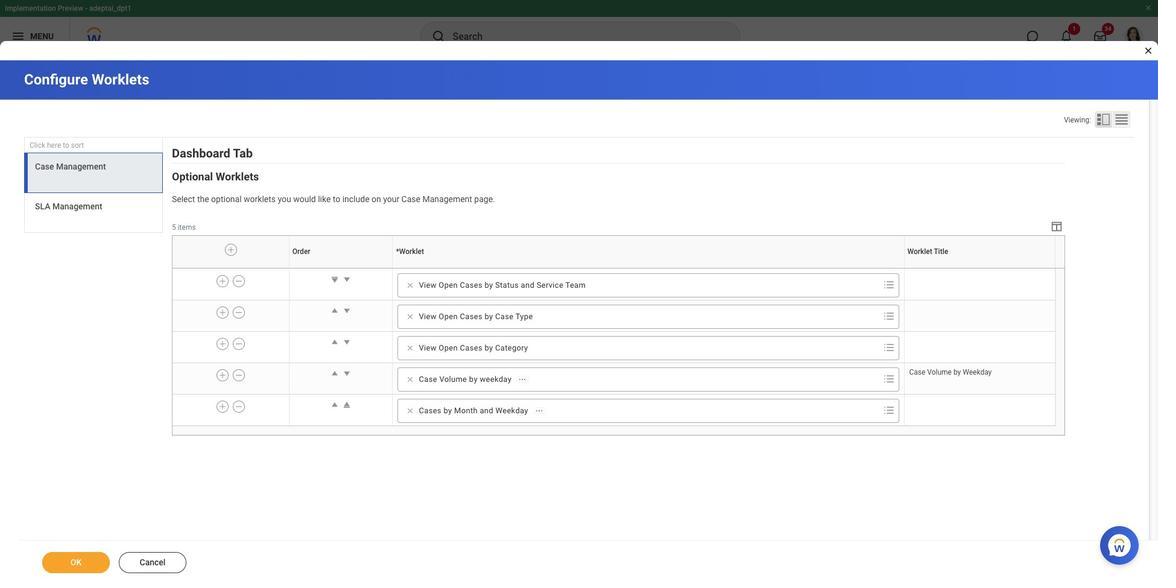 Task type: vqa. For each thing, say whether or not it's contained in the screenshot.
Management for SLA Management
yes



Task type: locate. For each thing, give the bounding box(es) containing it.
configure worklets
[[24, 71, 149, 88]]

x small image for view open cases by case type
[[405, 311, 417, 323]]

weekday inside option
[[496, 406, 529, 415]]

minus image for row element containing case volume by weekday
[[235, 370, 243, 381]]

cases up view open cases by case type, press delete to clear value. option
[[460, 281, 483, 290]]

1 horizontal spatial worklets
[[216, 170, 259, 183]]

cases down view open cases by case type, press delete to clear value. option
[[460, 343, 483, 352]]

and
[[521, 281, 535, 290], [480, 406, 494, 415]]

worklets inside group
[[216, 170, 259, 183]]

1 vertical spatial view
[[419, 312, 437, 321]]

1 x small image from the top
[[405, 342, 417, 354]]

prompts image
[[882, 278, 897, 292], [882, 309, 897, 323], [882, 372, 897, 386]]

select
[[172, 194, 195, 204]]

1 vertical spatial minus image
[[235, 307, 243, 318]]

1 horizontal spatial title
[[981, 268, 982, 268]]

case volume by weekday
[[419, 375, 512, 384]]

month
[[454, 406, 478, 415]]

1 vertical spatial worklets
[[216, 170, 259, 183]]

by inside the 'cases by month and weekday' element
[[444, 406, 452, 415]]

order up caret bottom icon
[[340, 268, 342, 268]]

3 caret up image from the top
[[329, 399, 341, 411]]

open for view open cases by case type
[[439, 312, 458, 321]]

2 plus image from the top
[[219, 307, 227, 318]]

2 vertical spatial open
[[439, 343, 458, 352]]

1 view from the top
[[419, 281, 437, 290]]

1 horizontal spatial to
[[333, 194, 341, 204]]

management
[[56, 162, 106, 171], [423, 194, 473, 204], [52, 202, 102, 211]]

caret up image up caret up icon
[[329, 336, 341, 348]]

view up case volume by weekday at the left bottom
[[419, 343, 437, 352]]

0 vertical spatial related actions image
[[519, 375, 527, 384]]

view open cases by case type, press delete to clear value. option
[[402, 310, 538, 324]]

2 open from the top
[[439, 312, 458, 321]]

volume for weekday
[[440, 375, 467, 384]]

caret down image down caret bottom icon
[[341, 305, 353, 317]]

related actions image for case volume by weekday
[[519, 375, 527, 384]]

1 minus image from the top
[[235, 370, 243, 381]]

0 vertical spatial minus image
[[235, 276, 243, 287]]

caret down image for caret bottom icon
[[341, 273, 353, 285]]

1 open from the top
[[439, 281, 458, 290]]

case inside navigation pane region
[[35, 162, 54, 171]]

x small image inside view open cases by status and service team, press delete to clear value. "option"
[[405, 279, 417, 291]]

viewing: option group
[[1065, 111, 1135, 130]]

your
[[383, 194, 400, 204]]

0 vertical spatial x small image
[[405, 342, 417, 354]]

management inside optional worklets group
[[423, 194, 473, 204]]

prompts image
[[882, 340, 897, 355], [882, 403, 897, 418]]

1 horizontal spatial and
[[521, 281, 535, 290]]

1 horizontal spatial related actions image
[[535, 407, 544, 415]]

1 vertical spatial plus image
[[219, 401, 227, 412]]

1 vertical spatial and
[[480, 406, 494, 415]]

0 vertical spatial x small image
[[405, 279, 417, 291]]

0 horizontal spatial title
[[934, 248, 949, 256]]

caret down image up caret up icon
[[341, 336, 353, 348]]

cases left month
[[419, 406, 442, 415]]

caret down image for 1st caret up image from the top
[[341, 305, 353, 317]]

1 vertical spatial order
[[340, 268, 342, 268]]

3 view from the top
[[419, 343, 437, 352]]

3 row element from the top
[[173, 300, 1056, 332]]

view up the view open cases by category, press delete to clear value. option
[[419, 312, 437, 321]]

plus image for worklet
[[227, 245, 236, 255]]

order inside row element
[[293, 248, 311, 256]]

3 plus image from the top
[[219, 338, 227, 349]]

x small image inside the case volume by weekday, press delete to clear value. option
[[405, 373, 417, 386]]

2 x small image from the top
[[405, 311, 417, 323]]

2 vertical spatial prompts image
[[882, 372, 897, 386]]

0 vertical spatial view
[[419, 281, 437, 290]]

cases inside "option"
[[460, 281, 483, 290]]

caret down image down order column header
[[341, 273, 353, 285]]

to right like at the top
[[333, 194, 341, 204]]

0 horizontal spatial related actions image
[[519, 375, 527, 384]]

1 prompts image from the top
[[882, 278, 897, 292]]

caret down image for row element containing view open cases by category
[[341, 336, 353, 348]]

view open cases by status and service team, press delete to clear value. option
[[402, 278, 591, 293]]

3 prompts image from the top
[[882, 372, 897, 386]]

2 prompts image from the top
[[882, 309, 897, 323]]

caret up image
[[329, 305, 341, 317], [329, 336, 341, 348], [329, 399, 341, 411]]

2 row element from the top
[[173, 269, 1056, 300]]

0 horizontal spatial to
[[63, 141, 69, 150]]

by inside view open cases by case type element
[[485, 312, 493, 321]]

2 vertical spatial minus image
[[235, 338, 243, 349]]

by inside case volume by weekday element
[[469, 375, 478, 384]]

6 row element from the top
[[173, 394, 1056, 426]]

related actions image for cases by month and weekday
[[535, 407, 544, 415]]

2 x small image from the top
[[405, 373, 417, 386]]

0 vertical spatial to
[[63, 141, 69, 150]]

view open cases by category element
[[419, 343, 528, 354]]

0 vertical spatial caret down image
[[341, 336, 353, 348]]

0 horizontal spatial weekday
[[496, 406, 529, 415]]

4 row element from the top
[[173, 332, 1056, 363]]

plus image
[[219, 276, 227, 287], [219, 307, 227, 318], [219, 338, 227, 349], [219, 370, 227, 381]]

category
[[496, 343, 528, 352]]

plus image for second minus image from the bottom
[[219, 307, 227, 318]]

you
[[278, 194, 291, 204]]

0 vertical spatial open
[[439, 281, 458, 290]]

0 vertical spatial prompts image
[[882, 278, 897, 292]]

worklet column header
[[393, 268, 905, 269]]

cases
[[460, 281, 483, 290], [460, 312, 483, 321], [460, 343, 483, 352], [419, 406, 442, 415]]

0 vertical spatial caret up image
[[329, 305, 341, 317]]

0 vertical spatial order
[[293, 248, 311, 256]]

1 vertical spatial x small image
[[405, 373, 417, 386]]

volume
[[928, 368, 952, 377], [440, 375, 467, 384]]

worklets for configure worklets
[[92, 71, 149, 88]]

related actions image
[[519, 375, 527, 384], [535, 407, 544, 415]]

team
[[566, 281, 586, 290]]

to left the sort
[[63, 141, 69, 150]]

to inside optional worklets group
[[333, 194, 341, 204]]

view down * worklet
[[419, 281, 437, 290]]

2 minus image from the top
[[235, 401, 243, 412]]

cancel
[[140, 558, 166, 567]]

2 vertical spatial caret up image
[[329, 399, 341, 411]]

3 x small image from the top
[[405, 405, 417, 417]]

x small image inside the view open cases by category, press delete to clear value. option
[[405, 342, 417, 354]]

case for case volume by weekday
[[419, 375, 438, 384]]

view inside "option"
[[419, 281, 437, 290]]

include
[[343, 194, 370, 204]]

caret down image up caret top image in the bottom of the page
[[341, 367, 353, 380]]

minus image for view open cases by category
[[235, 338, 243, 349]]

caret up image down caret up icon
[[329, 399, 341, 411]]

Toggle to Grid view radio
[[1114, 111, 1131, 128]]

2 vertical spatial x small image
[[405, 405, 417, 417]]

notifications large image
[[1061, 30, 1073, 42]]

row element containing view open cases by status and service team
[[173, 269, 1056, 300]]

management left page.
[[423, 194, 473, 204]]

1 caret down image from the top
[[341, 336, 353, 348]]

x small image inside cases by month and weekday, press delete to clear value. option
[[405, 405, 417, 417]]

order column header
[[289, 268, 393, 269]]

1 prompts image from the top
[[882, 340, 897, 355]]

1 horizontal spatial volume
[[928, 368, 952, 377]]

x small image inside view open cases by case type, press delete to clear value. option
[[405, 311, 417, 323]]

1 vertical spatial prompts image
[[882, 309, 897, 323]]

2 caret down image from the top
[[341, 367, 353, 380]]

worklets
[[92, 71, 149, 88], [216, 170, 259, 183]]

minus image
[[235, 276, 243, 287], [235, 307, 243, 318], [235, 338, 243, 349]]

x small image
[[405, 342, 417, 354], [405, 373, 417, 386], [405, 405, 417, 417]]

cases for category
[[460, 343, 483, 352]]

implementation preview -   adeptai_dpt1 banner
[[0, 0, 1159, 56]]

by inside view open cases by category element
[[485, 343, 493, 352]]

optional worklets button
[[172, 170, 259, 183]]

1 vertical spatial related actions image
[[535, 407, 544, 415]]

view for view open cases by status and service team
[[419, 281, 437, 290]]

1 row element from the top
[[173, 236, 1059, 268]]

*
[[396, 248, 399, 256]]

weekday
[[963, 368, 992, 377], [496, 406, 529, 415]]

row element containing case volume by weekday
[[173, 363, 1056, 394]]

open
[[439, 281, 458, 290], [439, 312, 458, 321], [439, 343, 458, 352]]

open up the view open cases by category, press delete to clear value. option
[[439, 312, 458, 321]]

order for order worklet worklet title
[[340, 268, 342, 268]]

row element containing view open cases by category
[[173, 332, 1056, 363]]

order up order column header
[[293, 248, 311, 256]]

0 horizontal spatial order
[[293, 248, 311, 256]]

1 horizontal spatial order
[[340, 268, 342, 268]]

caret down image
[[341, 273, 353, 285], [341, 305, 353, 317]]

0 horizontal spatial worklets
[[92, 71, 149, 88]]

x small image for view open cases by category
[[405, 342, 417, 354]]

list box containing case management
[[24, 153, 163, 233]]

case for case volume by weekday
[[910, 368, 926, 377]]

order for order
[[293, 248, 311, 256]]

and right month
[[480, 406, 494, 415]]

preview
[[58, 4, 83, 13]]

1 minus image from the top
[[235, 276, 243, 287]]

worklet title
[[908, 248, 949, 256]]

by
[[485, 281, 493, 290], [485, 312, 493, 321], [485, 343, 493, 352], [954, 368, 962, 377], [469, 375, 478, 384], [444, 406, 452, 415]]

sla
[[35, 202, 50, 211]]

sla management
[[35, 202, 102, 211]]

status
[[496, 281, 519, 290]]

here
[[47, 141, 61, 150]]

x small image
[[405, 279, 417, 291], [405, 311, 417, 323]]

2 view from the top
[[419, 312, 437, 321]]

1 vertical spatial prompts image
[[882, 403, 897, 418]]

0 horizontal spatial and
[[480, 406, 494, 415]]

3 minus image from the top
[[235, 338, 243, 349]]

list box
[[24, 153, 163, 233]]

to
[[63, 141, 69, 150], [333, 194, 341, 204]]

1 vertical spatial caret down image
[[341, 305, 353, 317]]

inbox large image
[[1095, 30, 1107, 42]]

minus image for row element containing cases by month and weekday
[[235, 401, 243, 412]]

0 vertical spatial weekday
[[963, 368, 992, 377]]

minus image
[[235, 370, 243, 381], [235, 401, 243, 412]]

1 vertical spatial weekday
[[496, 406, 529, 415]]

1 x small image from the top
[[405, 279, 417, 291]]

caret top image
[[341, 399, 353, 411]]

* worklet
[[396, 248, 424, 256]]

view open cases by status and service team element
[[419, 280, 586, 291]]

view open cases by status and service team
[[419, 281, 586, 290]]

view for view open cases by category
[[419, 343, 437, 352]]

0 vertical spatial worklets
[[92, 71, 149, 88]]

2 prompts image from the top
[[882, 403, 897, 418]]

viewing:
[[1065, 116, 1092, 124]]

open up view open cases by case type, press delete to clear value. option
[[439, 281, 458, 290]]

2 caret down image from the top
[[341, 305, 353, 317]]

case
[[35, 162, 54, 171], [402, 194, 421, 204], [496, 312, 514, 321], [910, 368, 926, 377], [419, 375, 438, 384]]

0 vertical spatial caret down image
[[341, 273, 353, 285]]

ok
[[70, 558, 82, 567]]

3 open from the top
[[439, 343, 458, 352]]

0 vertical spatial plus image
[[227, 245, 236, 255]]

adeptai_dpt1
[[89, 4, 131, 13]]

cases by month and weekday
[[419, 406, 529, 415]]

open inside "option"
[[439, 281, 458, 290]]

1 vertical spatial caret down image
[[341, 367, 353, 380]]

click to view/edit grid preferences image
[[1051, 220, 1064, 233]]

1 plus image from the top
[[219, 276, 227, 287]]

cases up view open cases by category
[[460, 312, 483, 321]]

row element containing view open cases by case type
[[173, 300, 1056, 332]]

caret up image down caret bottom icon
[[329, 305, 341, 317]]

case volume by weekday
[[910, 368, 992, 377]]

5 row element from the top
[[173, 363, 1056, 394]]

2 vertical spatial view
[[419, 343, 437, 352]]

order
[[293, 248, 311, 256], [340, 268, 342, 268]]

1 horizontal spatial weekday
[[963, 368, 992, 377]]

1 vertical spatial to
[[333, 194, 341, 204]]

title inside row element
[[934, 248, 949, 256]]

open up case volume by weekday at the left bottom
[[439, 343, 458, 352]]

view
[[419, 281, 437, 290], [419, 312, 437, 321], [419, 343, 437, 352]]

cases by month and weekday, press delete to clear value. option
[[402, 404, 550, 418]]

caret down image
[[341, 336, 353, 348], [341, 367, 353, 380]]

1 vertical spatial open
[[439, 312, 458, 321]]

worklet
[[399, 248, 424, 256], [908, 248, 933, 256], [648, 268, 650, 268], [979, 268, 981, 268]]

1 caret down image from the top
[[341, 273, 353, 285]]

plus image
[[227, 245, 236, 255], [219, 401, 227, 412]]

2 caret up image from the top
[[329, 336, 341, 348]]

1 vertical spatial x small image
[[405, 311, 417, 323]]

0 vertical spatial and
[[521, 281, 535, 290]]

plus image for cases by month and weekday
[[219, 401, 227, 412]]

management down the sort
[[56, 162, 106, 171]]

cases by month and weekday element
[[419, 405, 529, 416]]

0 vertical spatial minus image
[[235, 370, 243, 381]]

management right "sla"
[[52, 202, 102, 211]]

x small image for case volume by weekday
[[405, 373, 417, 386]]

0 vertical spatial title
[[934, 248, 949, 256]]

and right "status" on the left top
[[521, 281, 535, 290]]

4 plus image from the top
[[219, 370, 227, 381]]

0 vertical spatial prompts image
[[882, 340, 897, 355]]

1 vertical spatial caret up image
[[329, 336, 341, 348]]

search image
[[431, 29, 446, 43]]

row element
[[173, 236, 1059, 268], [173, 269, 1056, 300], [173, 300, 1056, 332], [173, 332, 1056, 363], [173, 363, 1056, 394], [173, 394, 1056, 426]]

configure
[[24, 71, 88, 88]]

optional
[[172, 170, 213, 183]]

open for view open cases by category
[[439, 343, 458, 352]]

list box inside configure worklets main content
[[24, 153, 163, 233]]

volume inside option
[[440, 375, 467, 384]]

would
[[293, 194, 316, 204]]

0 horizontal spatial volume
[[440, 375, 467, 384]]

1 vertical spatial minus image
[[235, 401, 243, 412]]

title
[[934, 248, 949, 256], [981, 268, 982, 268]]



Task type: describe. For each thing, give the bounding box(es) containing it.
caret down image for row element containing case volume by weekday
[[341, 367, 353, 380]]

cases for status
[[460, 281, 483, 290]]

implementation
[[5, 4, 56, 13]]

worklets
[[244, 194, 276, 204]]

-
[[85, 4, 88, 13]]

caret up image for cases by month and weekday
[[329, 399, 341, 411]]

2 minus image from the top
[[235, 307, 243, 318]]

worklets for optional worklets
[[216, 170, 259, 183]]

view open cases by category
[[419, 343, 528, 352]]

1 caret up image from the top
[[329, 305, 341, 317]]

caret up image for view open cases by category
[[329, 336, 341, 348]]

close configure worklets image
[[1144, 46, 1154, 56]]

5
[[172, 223, 176, 232]]

and inside option
[[480, 406, 494, 415]]

click
[[30, 141, 45, 150]]

1 vertical spatial title
[[981, 268, 982, 268]]

view open cases by case type
[[419, 312, 533, 321]]

configure worklets main content
[[0, 60, 1159, 584]]

5 items
[[172, 223, 196, 232]]

row element containing cases by month and weekday
[[173, 394, 1056, 426]]

case volume by weekday element
[[419, 374, 512, 385]]

case volume by weekday, press delete to clear value. option
[[402, 372, 533, 387]]

like
[[318, 194, 331, 204]]

volume for weekday
[[928, 368, 952, 377]]

plus image for minus image associated with view open cases by category
[[219, 338, 227, 349]]

cases for case
[[460, 312, 483, 321]]

caret up image
[[329, 367, 341, 380]]

view for view open cases by case type
[[419, 312, 437, 321]]

profile logan mcneil element
[[1118, 23, 1152, 49]]

workday assistant region
[[1101, 521, 1144, 565]]

ok button
[[42, 552, 110, 573]]

cancel button
[[119, 552, 186, 573]]

on
[[372, 194, 381, 204]]

row element containing order
[[173, 236, 1059, 268]]

the
[[197, 194, 209, 204]]

plus image for minus icon related to row element containing case volume by weekday
[[219, 370, 227, 381]]

open for view open cases by status and service team
[[439, 281, 458, 290]]

by inside view open cases by status and service team element
[[485, 281, 493, 290]]

prompts image for cases by month and weekday
[[882, 403, 897, 418]]

order worklet worklet title
[[340, 268, 982, 268]]

caret bottom image
[[329, 273, 341, 285]]

sort
[[71, 141, 84, 150]]

configure worklets dialog
[[0, 0, 1159, 584]]

dashboard tab
[[172, 146, 253, 161]]

service
[[537, 281, 564, 290]]

to inside popup button
[[63, 141, 69, 150]]

optional worklets
[[172, 170, 259, 183]]

close environment banner image
[[1146, 4, 1153, 11]]

prompts image for view open cases by category
[[882, 340, 897, 355]]

worklet title column header
[[905, 268, 1056, 269]]

prompts image for type
[[882, 309, 897, 323]]

navigation pane region
[[24, 138, 163, 236]]

page.
[[475, 194, 495, 204]]

x small image for view open cases by status and service team
[[405, 279, 417, 291]]

optional worklets group
[[172, 170, 1066, 436]]

items
[[178, 223, 196, 232]]

management for case management
[[56, 162, 106, 171]]

x small image for cases by month and weekday
[[405, 405, 417, 417]]

view open cases by category, press delete to clear value. option
[[402, 341, 533, 355]]

management for sla management
[[52, 202, 102, 211]]

view open cases by case type element
[[419, 311, 533, 322]]

weekday
[[480, 375, 512, 384]]

select the optional worklets you would like to include on your case management page.
[[172, 194, 495, 204]]

cases inside option
[[419, 406, 442, 415]]

case management
[[35, 162, 106, 171]]

plus image for minus image corresponding to view open cases by status and service team
[[219, 276, 227, 287]]

optional
[[211, 194, 242, 204]]

type
[[516, 312, 533, 321]]

prompts image for and
[[882, 278, 897, 292]]

implementation preview -   adeptai_dpt1
[[5, 4, 131, 13]]

tab
[[233, 146, 253, 161]]

Toggle to List Detail view radio
[[1095, 111, 1113, 128]]

click here to sort
[[30, 141, 84, 150]]

and inside "option"
[[521, 281, 535, 290]]

click here to sort button
[[24, 138, 163, 153]]

dashboard
[[172, 146, 230, 161]]

minus image for view open cases by status and service team
[[235, 276, 243, 287]]

case for case management
[[35, 162, 54, 171]]



